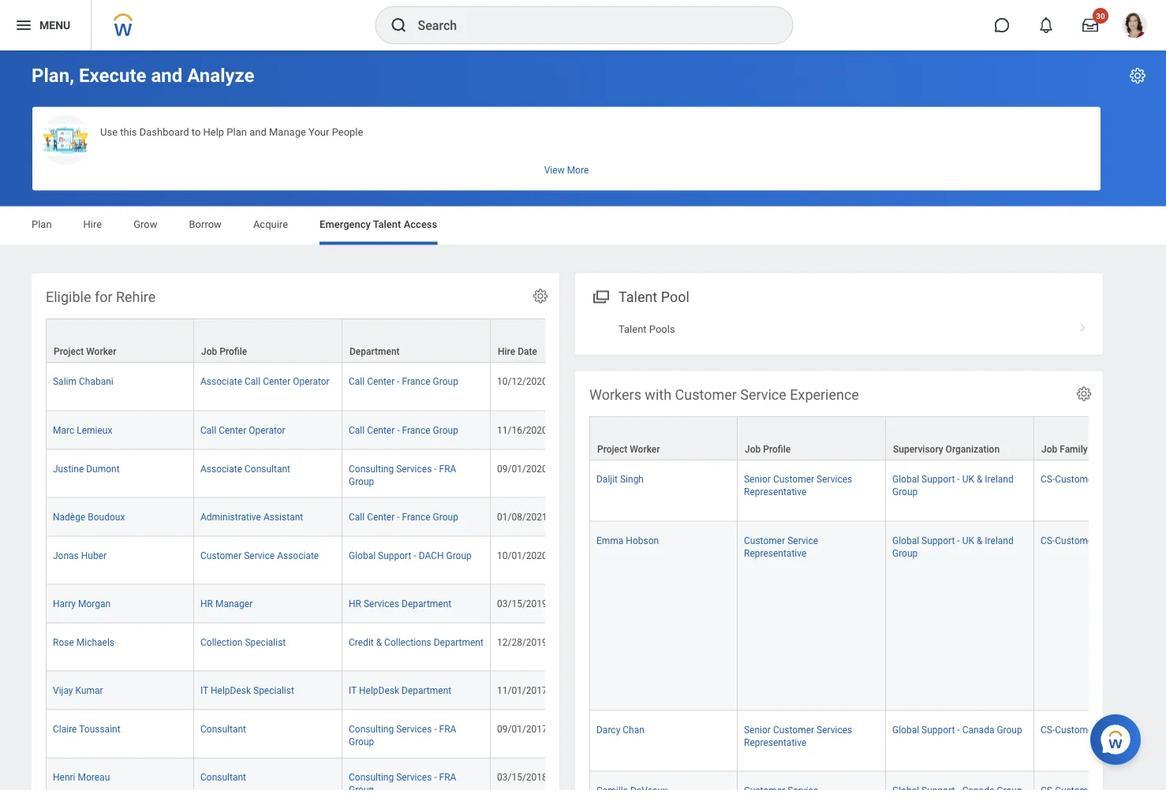 Task type: vqa. For each thing, say whether or not it's contained in the screenshot.


Task type: locate. For each thing, give the bounding box(es) containing it.
1 vertical spatial &
[[977, 535, 983, 546]]

2 vertical spatial talent
[[619, 323, 647, 335]]

project worker up daljit singh link
[[597, 444, 660, 455]]

0 vertical spatial profile
[[220, 346, 247, 357]]

hire for hire date
[[498, 346, 515, 357]]

services inside the hr services department link
[[364, 598, 399, 609]]

project up daljit singh link
[[597, 444, 628, 455]]

group for 10/12/2020
[[433, 376, 458, 387]]

call for call center operator
[[349, 424, 365, 435]]

2 senior customer services representative from the top
[[744, 724, 852, 748]]

fra
[[439, 463, 456, 474], [439, 724, 456, 735], [439, 772, 456, 783]]

talent left access
[[373, 219, 401, 230]]

hire date
[[498, 346, 537, 357]]

project worker column header
[[46, 319, 194, 364], [590, 416, 738, 461]]

3 consulting services - fra group from the top
[[349, 772, 456, 791]]

operator
[[293, 376, 330, 387], [249, 424, 285, 435]]

2 vertical spatial cs-customer service
[[1041, 724, 1130, 735]]

job down the workers with customer service experience
[[745, 444, 761, 455]]

salim chabani link
[[53, 373, 113, 387]]

0 vertical spatial project worker button
[[47, 319, 193, 362]]

tab list
[[16, 207, 1151, 245]]

0 vertical spatial and
[[151, 64, 183, 87]]

1 horizontal spatial profile
[[763, 444, 791, 455]]

and left analyze
[[151, 64, 183, 87]]

0 horizontal spatial project worker button
[[47, 319, 193, 362]]

hr left manager
[[200, 598, 213, 609]]

1 vertical spatial france
[[402, 424, 431, 435]]

manager
[[215, 598, 253, 609]]

project inside workers with customer service experience element
[[597, 444, 628, 455]]

call
[[245, 376, 261, 387], [349, 376, 365, 387], [200, 424, 216, 435], [349, 424, 365, 435], [349, 511, 365, 522]]

job profile up 'associate call center operator' link on the left of page
[[201, 346, 247, 357]]

it helpdesk department
[[349, 685, 452, 696]]

cs-customer service for emma hobson
[[1041, 535, 1130, 546]]

fra down it helpdesk department
[[439, 724, 456, 735]]

representative
[[744, 487, 807, 498], [744, 548, 807, 559], [744, 737, 807, 748]]

job profile column header inside workers with customer service experience element
[[738, 416, 886, 461]]

1 horizontal spatial job profile
[[745, 444, 791, 455]]

1 vertical spatial global support - uk & ireland group
[[893, 535, 1014, 559]]

1 senior customer services representative from the top
[[744, 474, 852, 498]]

1 cs-customer service from the top
[[1041, 474, 1130, 485]]

emergency
[[320, 219, 371, 230]]

department column header
[[342, 319, 491, 364]]

access
[[404, 219, 437, 230]]

support for daljit singh
[[922, 474, 955, 485]]

cs- for emma hobson
[[1041, 535, 1055, 546]]

2 consulting from the top
[[349, 724, 394, 735]]

1 vertical spatial call center - france group link
[[349, 421, 458, 435]]

1 call center - france group link from the top
[[349, 373, 458, 387]]

2 vertical spatial call center - france group link
[[349, 508, 458, 522]]

1 horizontal spatial plan
[[227, 126, 247, 138]]

global support - uk & ireland group link for senior customer services representative
[[893, 471, 1014, 498]]

3 call center - france group from the top
[[349, 511, 458, 522]]

it down credit
[[349, 685, 357, 696]]

0 vertical spatial job profile
[[201, 346, 247, 357]]

1 vertical spatial cs-
[[1041, 535, 1055, 546]]

global support - uk & ireland group link
[[893, 471, 1014, 498], [893, 532, 1014, 559]]

and
[[151, 64, 183, 87], [250, 126, 267, 138]]

0 vertical spatial talent
[[373, 219, 401, 230]]

project worker for workers
[[597, 444, 660, 455]]

group
[[433, 376, 458, 387], [433, 424, 458, 435], [349, 476, 374, 487], [893, 487, 918, 498], [433, 511, 458, 522], [893, 548, 918, 559], [446, 550, 472, 561], [997, 724, 1023, 735], [349, 737, 374, 748], [349, 785, 374, 791]]

- for 10/01/2020
[[414, 550, 416, 561]]

associate down call center operator
[[200, 463, 242, 474]]

1 it from the left
[[200, 685, 208, 696]]

consultant for 1st consultant link
[[200, 724, 246, 735]]

talent for talent pool
[[619, 289, 658, 305]]

2 it from the left
[[349, 685, 357, 696]]

job profile column header
[[194, 319, 342, 364], [738, 416, 886, 461]]

kumar
[[75, 685, 103, 696]]

12/28/2019
[[497, 637, 548, 648]]

it for it helpdesk department
[[349, 685, 357, 696]]

darcy
[[597, 724, 621, 735]]

call for administrative assistant
[[349, 511, 365, 522]]

1 vertical spatial job profile
[[745, 444, 791, 455]]

-
[[397, 376, 400, 387], [397, 424, 400, 435], [434, 463, 437, 474], [958, 474, 960, 485], [397, 511, 400, 522], [958, 535, 960, 546], [414, 550, 416, 561], [434, 724, 437, 735], [958, 724, 960, 735], [434, 772, 437, 783]]

row
[[46, 319, 933, 364], [46, 363, 933, 411], [46, 411, 933, 450], [590, 416, 1166, 461], [46, 450, 933, 498], [590, 461, 1166, 522], [46, 498, 933, 537], [590, 522, 1166, 711], [46, 537, 933, 585], [46, 585, 933, 624], [46, 624, 933, 672], [46, 672, 933, 710], [46, 710, 933, 759], [590, 711, 1166, 772], [46, 759, 933, 791], [590, 772, 1166, 791]]

2 uk from the top
[[963, 535, 975, 546]]

3 representative from the top
[[744, 737, 807, 748]]

project worker inside workers with customer service experience element
[[597, 444, 660, 455]]

- for 01/08/2021
[[397, 511, 400, 522]]

this
[[120, 126, 137, 138]]

1 vertical spatial project worker column header
[[590, 416, 738, 461]]

plan, execute and analyze
[[32, 64, 255, 87]]

1 vertical spatial representative
[[744, 548, 807, 559]]

1 representative from the top
[[744, 487, 807, 498]]

global support - canada group
[[893, 724, 1023, 735]]

1 vertical spatial project
[[597, 444, 628, 455]]

0 horizontal spatial it
[[200, 685, 208, 696]]

collection specialist
[[200, 637, 286, 648]]

customer service associate link
[[200, 547, 319, 561]]

1 fra from the top
[[439, 463, 456, 474]]

2 representative from the top
[[744, 548, 807, 559]]

support for jonas huber
[[378, 550, 411, 561]]

0 horizontal spatial hire
[[83, 219, 102, 230]]

0 vertical spatial job profile button
[[194, 319, 342, 362]]

hire
[[83, 219, 102, 230], [498, 346, 515, 357]]

1 vertical spatial senior
[[744, 724, 771, 735]]

1 horizontal spatial project
[[597, 444, 628, 455]]

job profile inside eligible for rehire element
[[201, 346, 247, 357]]

1 horizontal spatial it
[[349, 685, 357, 696]]

project worker button down with
[[590, 417, 737, 460]]

services for 03/15/2018
[[396, 772, 432, 783]]

ireland
[[985, 474, 1014, 485], [985, 535, 1014, 546]]

fra left '09/01/2020'
[[439, 463, 456, 474]]

job profile column header up 'associate call center operator' link on the left of page
[[194, 319, 342, 364]]

project worker column header for for
[[46, 319, 194, 364]]

3 consulting services - fra group link from the top
[[349, 769, 456, 791]]

2 vertical spatial consulting
[[349, 772, 394, 783]]

plan,
[[32, 64, 74, 87]]

job profile button up 'associate call center operator' link on the left of page
[[194, 319, 342, 362]]

1 vertical spatial talent
[[619, 289, 658, 305]]

profile inside workers with customer service experience element
[[763, 444, 791, 455]]

profile for customer
[[763, 444, 791, 455]]

salim
[[53, 376, 77, 387]]

0 horizontal spatial project worker column header
[[46, 319, 194, 364]]

global support - dach group link
[[349, 547, 472, 561]]

associate for associate call center operator
[[200, 376, 242, 387]]

1 senior customer services representative link from the top
[[744, 471, 852, 498]]

chabani
[[79, 376, 113, 387]]

hire for hire
[[83, 219, 102, 230]]

job profile column header down experience
[[738, 416, 886, 461]]

1 vertical spatial project worker button
[[590, 417, 737, 460]]

1 helpdesk from the left
[[211, 685, 251, 696]]

canada
[[963, 724, 995, 735]]

claire toussaint link
[[53, 721, 120, 735]]

0 vertical spatial call center - france group
[[349, 376, 458, 387]]

job profile for rehire
[[201, 346, 247, 357]]

30
[[1096, 11, 1105, 21]]

cs-
[[1041, 474, 1055, 485], [1041, 535, 1055, 546], [1041, 724, 1055, 735]]

department inside popup button
[[350, 346, 400, 357]]

0 vertical spatial specialist
[[245, 637, 286, 648]]

plan up eligible
[[32, 219, 52, 230]]

representative for global support - uk & ireland group
[[744, 487, 807, 498]]

hire left grow
[[83, 219, 102, 230]]

consulting services - fra group for 09/01/2020
[[349, 463, 456, 487]]

1 horizontal spatial job profile column header
[[738, 416, 886, 461]]

senior for global support - uk & ireland group
[[744, 474, 771, 485]]

acquire
[[253, 219, 288, 230]]

your
[[309, 126, 329, 138]]

consulting for consultant
[[349, 772, 394, 783]]

2 vertical spatial consulting services - fra group link
[[349, 769, 456, 791]]

harry morgan link
[[53, 595, 111, 609]]

job profile down the workers with customer service experience
[[745, 444, 791, 455]]

row containing rose michaels
[[46, 624, 933, 672]]

1 vertical spatial cs-customer service
[[1041, 535, 1130, 546]]

job inside eligible for rehire element
[[201, 346, 217, 357]]

0 vertical spatial fra
[[439, 463, 456, 474]]

0 vertical spatial operator
[[293, 376, 330, 387]]

hr up credit
[[349, 598, 361, 609]]

0 horizontal spatial project
[[54, 346, 84, 357]]

associate
[[200, 376, 242, 387], [200, 463, 242, 474], [277, 550, 319, 561]]

help
[[203, 126, 224, 138]]

2 vertical spatial &
[[376, 637, 382, 648]]

1 ireland from the top
[[985, 474, 1014, 485]]

2 global support - uk & ireland group from the top
[[893, 535, 1014, 559]]

hire inside popup button
[[498, 346, 515, 357]]

1 vertical spatial profile
[[763, 444, 791, 455]]

group for 09/01/2020
[[349, 476, 374, 487]]

2 france from the top
[[402, 424, 431, 435]]

1 vertical spatial call center - france group
[[349, 424, 458, 435]]

project worker column header down rehire
[[46, 319, 194, 364]]

11/16/2020
[[497, 424, 548, 435]]

0 vertical spatial &
[[977, 474, 983, 485]]

talent up talent pools
[[619, 289, 658, 305]]

hire date button
[[491, 319, 567, 362]]

1 vertical spatial consultant link
[[200, 769, 246, 783]]

row containing vijay kumar
[[46, 672, 933, 710]]

worker up chabani on the top left of the page
[[86, 346, 116, 357]]

0 vertical spatial project worker column header
[[46, 319, 194, 364]]

project worker button down rehire
[[47, 319, 193, 362]]

2 fra from the top
[[439, 724, 456, 735]]

0 vertical spatial ireland
[[985, 474, 1014, 485]]

representative inside customer service representative
[[744, 548, 807, 559]]

1 vertical spatial hire
[[498, 346, 515, 357]]

call center - france group link for 10/12/2020
[[349, 373, 458, 387]]

- for 10/12/2020
[[397, 376, 400, 387]]

job left family
[[1042, 444, 1058, 455]]

project worker up salim chabani link
[[54, 346, 116, 357]]

profile up 'associate call center operator' link on the left of page
[[220, 346, 247, 357]]

row containing salim chabani
[[46, 363, 933, 411]]

global for hobson
[[893, 535, 919, 546]]

salim chabani
[[53, 376, 113, 387]]

- for 09/01/2017
[[434, 724, 437, 735]]

plan, execute and analyze main content
[[0, 51, 1166, 791]]

0 horizontal spatial job profile
[[201, 346, 247, 357]]

project up salim
[[54, 346, 84, 357]]

worker for for
[[86, 346, 116, 357]]

3 consulting from the top
[[349, 772, 394, 783]]

2 vertical spatial fra
[[439, 772, 456, 783]]

tab list inside "plan, execute and analyze" main content
[[16, 207, 1151, 245]]

1 france from the top
[[402, 376, 431, 387]]

hr for hr manager
[[200, 598, 213, 609]]

1 cs- from the top
[[1041, 474, 1055, 485]]

project worker inside eligible for rehire element
[[54, 346, 116, 357]]

customer inside customer service representative
[[744, 535, 785, 546]]

0 vertical spatial consulting services - fra group link
[[349, 460, 456, 487]]

2 ireland from the top
[[985, 535, 1014, 546]]

1 vertical spatial job profile column header
[[738, 416, 886, 461]]

france
[[402, 376, 431, 387], [402, 424, 431, 435], [402, 511, 431, 522]]

pools
[[649, 323, 675, 335]]

global support - dach group
[[349, 550, 472, 561]]

call center - france group for 10/12/2020
[[349, 376, 458, 387]]

associate for associate consultant
[[200, 463, 242, 474]]

department
[[350, 346, 400, 357], [402, 598, 452, 609], [434, 637, 484, 648], [402, 685, 452, 696]]

job profile column header for workers with customer service experience
[[738, 416, 886, 461]]

1 vertical spatial global support - uk & ireland group link
[[893, 532, 1014, 559]]

worker inside eligible for rehire element
[[86, 346, 116, 357]]

rose
[[53, 637, 74, 648]]

2 horizontal spatial job
[[1042, 444, 1058, 455]]

profile inside eligible for rehire element
[[220, 346, 247, 357]]

support
[[922, 474, 955, 485], [922, 535, 955, 546], [378, 550, 411, 561], [922, 724, 955, 735]]

0 horizontal spatial worker
[[86, 346, 116, 357]]

2 cs-customer service from the top
[[1041, 535, 1130, 546]]

job profile inside workers with customer service experience element
[[745, 444, 791, 455]]

specialist down collection specialist
[[253, 685, 294, 696]]

1 consulting from the top
[[349, 463, 394, 474]]

credit & collections department
[[349, 637, 484, 648]]

group for 01/08/2021
[[433, 511, 458, 522]]

row containing emma hobson
[[590, 522, 1166, 711]]

job profile button inside workers with customer service experience element
[[738, 417, 885, 460]]

2 consulting services - fra group link from the top
[[349, 721, 456, 748]]

1 call center - france group from the top
[[349, 376, 458, 387]]

1 vertical spatial uk
[[963, 535, 975, 546]]

1 horizontal spatial project worker button
[[590, 417, 737, 460]]

helpdesk for department
[[359, 685, 399, 696]]

01/08/2021
[[497, 511, 548, 522]]

2 cs- from the top
[[1041, 535, 1055, 546]]

pool
[[661, 289, 690, 305]]

cs-customer service
[[1041, 474, 1130, 485], [1041, 535, 1130, 546], [1041, 724, 1130, 735]]

1 vertical spatial senior customer services representative link
[[744, 721, 852, 748]]

associate down assistant
[[277, 550, 319, 561]]

0 vertical spatial cs-customer service
[[1041, 474, 1130, 485]]

eligible for rehire element
[[32, 273, 933, 791]]

2 vertical spatial call center - france group
[[349, 511, 458, 522]]

2 call center - france group from the top
[[349, 424, 458, 435]]

job up 'associate call center operator' link on the left of page
[[201, 346, 217, 357]]

senior customer services representative
[[744, 474, 852, 498], [744, 724, 852, 748]]

1 global support - uk & ireland group link from the top
[[893, 471, 1014, 498]]

helpdesk down credit
[[359, 685, 399, 696]]

talent pool
[[619, 289, 690, 305]]

call center - france group for 01/08/2021
[[349, 511, 458, 522]]

1 vertical spatial fra
[[439, 724, 456, 735]]

1 uk from the top
[[963, 474, 975, 485]]

vijay kumar link
[[53, 682, 103, 696]]

2 vertical spatial cs-customer service link
[[1041, 721, 1130, 735]]

2 consulting services - fra group from the top
[[349, 724, 456, 748]]

plan inside button
[[227, 126, 247, 138]]

3 cs-customer service link from the top
[[1041, 721, 1130, 735]]

dach
[[419, 550, 444, 561]]

1 vertical spatial consultant
[[200, 724, 246, 735]]

group for 03/15/2018
[[349, 785, 374, 791]]

job profile button down experience
[[738, 417, 885, 460]]

project worker column header down with
[[590, 416, 738, 461]]

it
[[200, 685, 208, 696], [349, 685, 357, 696]]

1 senior from the top
[[744, 474, 771, 485]]

global support - uk & ireland group for senior customer services representative
[[893, 474, 1014, 498]]

hr manager
[[200, 598, 253, 609]]

- for 09/01/2020
[[434, 463, 437, 474]]

service inside customer service representative
[[788, 535, 819, 546]]

0 vertical spatial senior customer services representative
[[744, 474, 852, 498]]

1 vertical spatial consulting
[[349, 724, 394, 735]]

1 horizontal spatial and
[[250, 126, 267, 138]]

1 vertical spatial job profile button
[[738, 417, 885, 460]]

tab list containing plan
[[16, 207, 1151, 245]]

customer service associate
[[200, 550, 319, 561]]

0 horizontal spatial plan
[[32, 219, 52, 230]]

1 vertical spatial and
[[250, 126, 267, 138]]

1 horizontal spatial project worker
[[597, 444, 660, 455]]

center for call center operator
[[367, 424, 395, 435]]

daljit singh
[[597, 474, 644, 485]]

0 vertical spatial job profile column header
[[194, 319, 342, 364]]

associate up call center operator link
[[200, 376, 242, 387]]

france for 01/08/2021
[[402, 511, 431, 522]]

project for eligible
[[54, 346, 84, 357]]

call center - france group link for 11/16/2020
[[349, 421, 458, 435]]

2 senior customer services representative link from the top
[[744, 721, 852, 748]]

worker up singh
[[630, 444, 660, 455]]

0 vertical spatial representative
[[744, 487, 807, 498]]

3 call center - france group link from the top
[[349, 508, 458, 522]]

profile logan mcneil image
[[1122, 13, 1147, 41]]

helpdesk down collection
[[211, 685, 251, 696]]

0 horizontal spatial profile
[[220, 346, 247, 357]]

1 vertical spatial consulting services - fra group
[[349, 724, 456, 748]]

configure this page image
[[1129, 66, 1147, 85]]

job profile
[[201, 346, 247, 357], [745, 444, 791, 455]]

0 vertical spatial plan
[[227, 126, 247, 138]]

2 senior from the top
[[744, 724, 771, 735]]

plan right help
[[227, 126, 247, 138]]

1 vertical spatial associate
[[200, 463, 242, 474]]

0 vertical spatial cs-customer service link
[[1041, 471, 1130, 485]]

analyze
[[187, 64, 255, 87]]

0 vertical spatial hire
[[83, 219, 102, 230]]

3 france from the top
[[402, 511, 431, 522]]

moreau
[[78, 772, 110, 783]]

uk
[[963, 474, 975, 485], [963, 535, 975, 546]]

fra left 03/15/2018
[[439, 772, 456, 783]]

it helpdesk department link
[[349, 682, 452, 696]]

2 cs-customer service link from the top
[[1041, 532, 1130, 546]]

consulting services - fra group for 09/01/2017
[[349, 724, 456, 748]]

3 fra from the top
[[439, 772, 456, 783]]

hr
[[200, 598, 213, 609], [349, 598, 361, 609]]

claire
[[53, 724, 77, 735]]

talent left pools
[[619, 323, 647, 335]]

0 vertical spatial project
[[54, 346, 84, 357]]

0 vertical spatial cs-
[[1041, 474, 1055, 485]]

2 hr from the left
[[349, 598, 361, 609]]

job profile column header for eligible for rehire
[[194, 319, 342, 364]]

customer inside eligible for rehire element
[[200, 550, 242, 561]]

& for customer service representative
[[977, 535, 983, 546]]

2 helpdesk from the left
[[359, 685, 399, 696]]

manage
[[269, 126, 306, 138]]

department button
[[342, 319, 490, 362]]

helpdesk
[[211, 685, 251, 696], [359, 685, 399, 696]]

2 vertical spatial representative
[[744, 737, 807, 748]]

services for 09/01/2020
[[396, 463, 432, 474]]

profile
[[220, 346, 247, 357], [763, 444, 791, 455]]

consulting services - fra group link
[[349, 460, 456, 487], [349, 721, 456, 748], [349, 769, 456, 791]]

2 global support - uk & ireland group link from the top
[[893, 532, 1014, 559]]

project inside eligible for rehire element
[[54, 346, 84, 357]]

0 vertical spatial global support - uk & ireland group link
[[893, 471, 1014, 498]]

global inside eligible for rehire element
[[349, 550, 376, 561]]

hire inside tab list
[[83, 219, 102, 230]]

row containing nadège boudoux
[[46, 498, 933, 537]]

menu group image
[[590, 285, 611, 307]]

1 global support - uk & ireland group from the top
[[893, 474, 1014, 498]]

jonas huber
[[53, 550, 107, 561]]

consulting services - fra group
[[349, 463, 456, 487], [349, 724, 456, 748], [349, 772, 456, 791]]

use
[[100, 126, 118, 138]]

- for 03/15/2018
[[434, 772, 437, 783]]

emma hobson
[[597, 535, 659, 546]]

2 vertical spatial consultant
[[200, 772, 246, 783]]

hire left date
[[498, 346, 515, 357]]

consulting for associate consultant
[[349, 463, 394, 474]]

consulting services - fra group link for 09/01/2020
[[349, 460, 456, 487]]

notifications large image
[[1039, 17, 1054, 33]]

2 vertical spatial cs-
[[1041, 724, 1055, 735]]

project worker button
[[47, 319, 193, 362], [590, 417, 737, 460]]

1 hr from the left
[[200, 598, 213, 609]]

2 call center - france group link from the top
[[349, 421, 458, 435]]

and left manage
[[250, 126, 267, 138]]

0 vertical spatial senior
[[744, 474, 771, 485]]

row containing daljit singh
[[590, 461, 1166, 522]]

0 vertical spatial consultant link
[[200, 721, 246, 735]]

1 cs-customer service link from the top
[[1041, 471, 1130, 485]]

0 vertical spatial associate
[[200, 376, 242, 387]]

job
[[201, 346, 217, 357], [745, 444, 761, 455], [1042, 444, 1058, 455]]

profile down experience
[[763, 444, 791, 455]]

1 vertical spatial worker
[[630, 444, 660, 455]]

marc lemieux link
[[53, 421, 112, 435]]

it down collection
[[200, 685, 208, 696]]

1 vertical spatial senior customer services representative
[[744, 724, 852, 748]]

group for 11/16/2020
[[433, 424, 458, 435]]

1 vertical spatial cs-customer service link
[[1041, 532, 1130, 546]]

0 vertical spatial senior customer services representative link
[[744, 471, 852, 498]]

0 vertical spatial global support - uk & ireland group
[[893, 474, 1014, 498]]

1 horizontal spatial worker
[[630, 444, 660, 455]]

1 consulting services - fra group link from the top
[[349, 460, 456, 487]]

1 consulting services - fra group from the top
[[349, 463, 456, 487]]

job profile button inside eligible for rehire element
[[194, 319, 342, 362]]

2 vertical spatial consulting services - fra group
[[349, 772, 456, 791]]

talent for talent pools
[[619, 323, 647, 335]]

consulting services - fra group for 03/15/2018
[[349, 772, 456, 791]]

senior for global support - canada group
[[744, 724, 771, 735]]

0 vertical spatial consulting
[[349, 463, 394, 474]]

global for singh
[[893, 474, 919, 485]]

specialist right collection
[[245, 637, 286, 648]]

support inside eligible for rehire element
[[378, 550, 411, 561]]

0 horizontal spatial job
[[201, 346, 217, 357]]

1 vertical spatial plan
[[32, 219, 52, 230]]



Task type: describe. For each thing, give the bounding box(es) containing it.
job profile button for eligible for rehire
[[194, 319, 342, 362]]

justine dumont link
[[53, 460, 120, 474]]

associate consultant link
[[200, 460, 290, 474]]

job for customer
[[745, 444, 761, 455]]

job family button
[[1035, 417, 1166, 460]]

vijay
[[53, 685, 73, 696]]

& for senior customer services representative
[[977, 474, 983, 485]]

justify image
[[14, 16, 33, 35]]

call center - france group for 11/16/2020
[[349, 424, 458, 435]]

& inside eligible for rehire element
[[376, 637, 382, 648]]

3 cs-customer service from the top
[[1041, 724, 1130, 735]]

menu
[[39, 19, 70, 32]]

search image
[[389, 16, 408, 35]]

menu button
[[0, 0, 91, 51]]

fra for 09/01/2017
[[439, 724, 456, 735]]

and inside button
[[250, 126, 267, 138]]

profile for rehire
[[220, 346, 247, 357]]

rose michaels
[[53, 637, 114, 648]]

call center - france group link for 01/08/2021
[[349, 508, 458, 522]]

organization
[[946, 444, 1000, 455]]

darcy chan link
[[597, 721, 645, 735]]

credit & collections department link
[[349, 634, 484, 648]]

row containing marc lemieux
[[46, 411, 933, 450]]

uk for customer service representative
[[963, 535, 975, 546]]

michaels
[[76, 637, 114, 648]]

nadège boudoux
[[53, 511, 125, 522]]

call center operator link
[[200, 421, 285, 435]]

consultant for 2nd consultant link from the top of the eligible for rehire element
[[200, 772, 246, 783]]

dashboard
[[139, 126, 189, 138]]

row containing justine dumont
[[46, 450, 933, 498]]

workers with customer service experience element
[[575, 371, 1166, 791]]

row containing harry morgan
[[46, 585, 933, 624]]

it helpdesk specialist
[[200, 685, 294, 696]]

global for huber
[[349, 550, 376, 561]]

for
[[95, 289, 112, 305]]

Search Workday  search field
[[418, 8, 760, 43]]

senior customer services representative link for global support - uk & ireland group
[[744, 471, 852, 498]]

henri moreau link
[[53, 769, 110, 783]]

dumont
[[86, 463, 120, 474]]

harry
[[53, 598, 76, 609]]

job inside job family popup button
[[1042, 444, 1058, 455]]

helpdesk for specialist
[[211, 685, 251, 696]]

nadège boudoux link
[[53, 508, 125, 522]]

group for 10/01/2020
[[446, 550, 472, 561]]

morgan
[[78, 598, 111, 609]]

collection
[[200, 637, 243, 648]]

jonas huber link
[[53, 547, 107, 561]]

ireland for customer service representative
[[985, 535, 1014, 546]]

senior customer services representative link for global support - canada group
[[744, 721, 852, 748]]

ireland for senior customer services representative
[[985, 474, 1014, 485]]

job profile button for workers with customer service experience
[[738, 417, 885, 460]]

france for 11/16/2020
[[402, 424, 431, 435]]

experience
[[790, 387, 859, 403]]

boudoux
[[88, 511, 125, 522]]

support for emma hobson
[[922, 535, 955, 546]]

cs-customer service link for daljit singh
[[1041, 471, 1130, 485]]

0 horizontal spatial and
[[151, 64, 183, 87]]

09/01/2017
[[497, 724, 548, 735]]

senior customer services representative for global support - canada group
[[744, 724, 852, 748]]

use this dashboard to help plan and manage your people
[[100, 126, 363, 138]]

claire toussaint
[[53, 724, 120, 735]]

0 vertical spatial consultant
[[245, 463, 290, 474]]

1 vertical spatial specialist
[[253, 685, 294, 696]]

rehire
[[116, 289, 156, 305]]

people
[[332, 126, 363, 138]]

uk for senior customer services representative
[[963, 474, 975, 485]]

vijay kumar
[[53, 685, 103, 696]]

supervisory organization column header
[[886, 416, 1035, 461]]

associate call center operator
[[200, 376, 330, 387]]

row containing jonas huber
[[46, 537, 933, 585]]

cs- for daljit singh
[[1041, 474, 1055, 485]]

configure eligible for rehire image
[[532, 288, 549, 305]]

senior customer services representative for global support - uk & ireland group
[[744, 474, 852, 498]]

hr manager link
[[200, 595, 253, 609]]

hr for hr services department
[[349, 598, 361, 609]]

row containing darcy chan
[[590, 711, 1166, 772]]

11/01/2017
[[497, 685, 548, 696]]

chevron right image
[[1073, 318, 1094, 334]]

daljit singh link
[[597, 471, 644, 485]]

configure workers with customer service experience image
[[1076, 386, 1093, 403]]

lemieux
[[77, 424, 112, 435]]

09/01/2020
[[497, 463, 548, 474]]

project for workers
[[597, 444, 628, 455]]

supervisory organization button
[[886, 417, 1034, 460]]

03/15/2018
[[497, 772, 548, 783]]

consulting services - fra group link for 09/01/2017
[[349, 721, 456, 748]]

emergency talent access
[[320, 219, 437, 230]]

associate call center operator link
[[200, 373, 330, 387]]

hr services department link
[[349, 595, 452, 609]]

toussaint
[[79, 724, 120, 735]]

project worker button for with
[[590, 417, 737, 460]]

project worker for eligible
[[54, 346, 116, 357]]

family
[[1060, 444, 1088, 455]]

cs-customer service for daljit singh
[[1041, 474, 1130, 485]]

chan
[[623, 724, 645, 735]]

talent pools
[[619, 323, 675, 335]]

eligible
[[46, 289, 91, 305]]

menu banner
[[0, 0, 1166, 51]]

group for 09/01/2017
[[349, 737, 374, 748]]

execute
[[79, 64, 146, 87]]

assistant
[[264, 511, 303, 522]]

rose michaels link
[[53, 634, 114, 648]]

customer service representative
[[744, 535, 819, 559]]

- for 11/16/2020
[[397, 424, 400, 435]]

borrow
[[189, 219, 222, 230]]

administrative assistant link
[[200, 508, 303, 522]]

center for associate call center operator
[[367, 376, 395, 387]]

with
[[645, 387, 672, 403]]

credit
[[349, 637, 374, 648]]

customer service representative link
[[744, 532, 819, 559]]

emma hobson link
[[597, 532, 659, 546]]

fra for 03/15/2018
[[439, 772, 456, 783]]

30 button
[[1073, 8, 1109, 43]]

job profile for customer
[[745, 444, 791, 455]]

henri moreau
[[53, 772, 110, 783]]

service inside eligible for rehire element
[[244, 550, 275, 561]]

center for administrative assistant
[[367, 511, 395, 522]]

1 horizontal spatial operator
[[293, 376, 330, 387]]

it helpdesk specialist link
[[200, 682, 294, 696]]

to
[[192, 126, 201, 138]]

call center operator
[[200, 424, 285, 435]]

0 horizontal spatial operator
[[249, 424, 285, 435]]

call for associate call center operator
[[349, 376, 365, 387]]

3 cs- from the top
[[1041, 724, 1055, 735]]

it for it helpdesk specialist
[[200, 685, 208, 696]]

hr services department
[[349, 598, 452, 609]]

singh
[[620, 474, 644, 485]]

workers
[[590, 387, 642, 403]]

hobson
[[626, 535, 659, 546]]

france for 10/12/2020
[[402, 376, 431, 387]]

consulting services - fra group link for 03/15/2018
[[349, 769, 456, 791]]

row containing henri moreau
[[46, 759, 933, 791]]

marc lemieux
[[53, 424, 112, 435]]

inbox large image
[[1083, 17, 1099, 33]]

worker for with
[[630, 444, 660, 455]]

huber
[[81, 550, 107, 561]]

global support - uk & ireland group link for customer service representative
[[893, 532, 1014, 559]]

services for 03/15/2019
[[364, 598, 399, 609]]

global support - uk & ireland group for customer service representative
[[893, 535, 1014, 559]]

project worker column header for with
[[590, 416, 738, 461]]

1 consultant link from the top
[[200, 721, 246, 735]]

10/01/2020
[[497, 550, 548, 561]]

eligible for rehire
[[46, 289, 156, 305]]

cs-customer service link for emma hobson
[[1041, 532, 1130, 546]]

2 vertical spatial associate
[[277, 550, 319, 561]]

representative for global support - canada group
[[744, 737, 807, 748]]

row containing claire toussaint
[[46, 710, 933, 759]]

fra for 09/01/2020
[[439, 463, 456, 474]]

services for 09/01/2017
[[396, 724, 432, 735]]

2 consultant link from the top
[[200, 769, 246, 783]]

project worker button for for
[[47, 319, 193, 362]]



